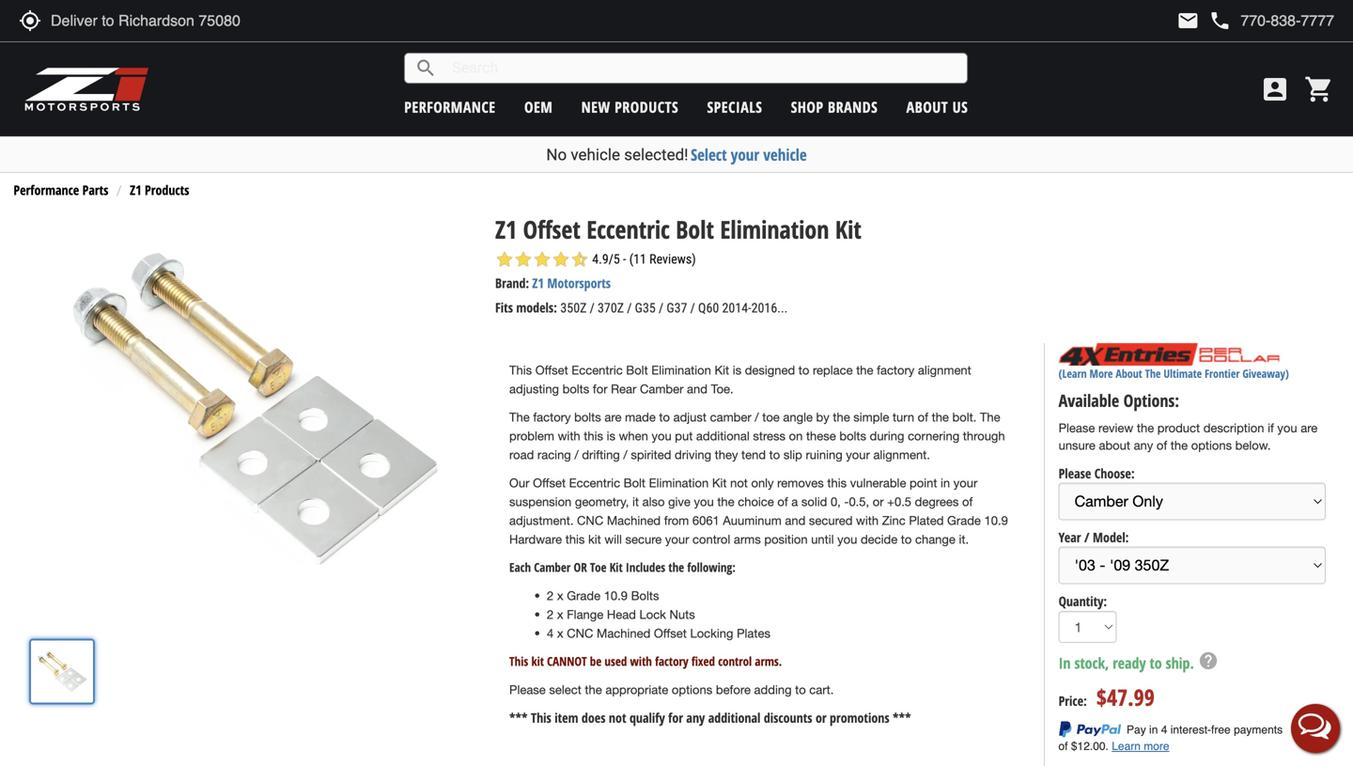 Task type: describe. For each thing, give the bounding box(es) containing it.
through
[[964, 429, 1006, 443]]

replace
[[813, 363, 853, 377]]

they
[[715, 447, 739, 462]]

kit inside this offset eccentric bolt elimination kit is designed to replace the factory alignment adjusting bolts for rear camber and toe.
[[715, 363, 730, 377]]

account_box link
[[1256, 74, 1296, 104]]

point
[[910, 476, 938, 490]]

1 vertical spatial camber
[[534, 559, 571, 576]]

camber
[[710, 410, 752, 424]]

bolt for z1
[[676, 212, 715, 246]]

adjusting
[[510, 382, 559, 396]]

and inside offset eccentric bolt elimination kit not only removes this vulnerable point in your suspension geometry, it also give you the choice of a solid 0, -0.5, or +0.5 degrees of adjustment. cnc machined from 6061 auuminum and secured with zinc plated grade 10.9 hardware this kit will secure your control arms position until you decide to change it.
[[785, 513, 806, 528]]

the up cornering
[[932, 410, 950, 424]]

3 x from the top
[[557, 626, 564, 641]]

/ left toe
[[755, 410, 759, 424]]

the right by
[[833, 410, 851, 424]]

you inside (learn more about the ultimate frontier giveaway) available options: please review the product description if you are unsure about any of the options below.
[[1278, 421, 1298, 435]]

/ left the g35
[[627, 301, 632, 316]]

1 star from the left
[[496, 250, 514, 269]]

(learn more about the ultimate frontier giveaway) link
[[1059, 366, 1290, 381]]

will
[[605, 532, 622, 547]]

to inside this offset eccentric bolt elimination kit is designed to replace the factory alignment adjusting bolts for rear camber and toe.
[[799, 363, 810, 377]]

made
[[625, 410, 656, 424]]

oem
[[525, 97, 553, 117]]

product
[[1158, 421, 1201, 435]]

with inside offset eccentric bolt elimination kit not only removes this vulnerable point in your suspension geometry, it also give you the choice of a solid 0, -0.5, or +0.5 degrees of adjustment. cnc machined from 6061 auuminum and secured with zinc plated grade 10.9 hardware this kit will secure your control arms position until you decide to change it.
[[857, 513, 879, 528]]

you inside the 'the factory bolts are made to adjust camber / toe angle by the simple turn of the bolt. the problem with this is when you put additional stress on these bolts during cornering through road racing / drifting / spirited driving they tend to slip ruining your alignment.'
[[652, 429, 672, 443]]

2 vertical spatial this
[[531, 709, 552, 727]]

to inside offset eccentric bolt elimination kit not only removes this vulnerable point in your suspension geometry, it also give you the choice of a solid 0, -0.5, or +0.5 degrees of adjustment. cnc machined from 6061 auuminum and secured with zinc plated grade 10.9 hardware this kit will secure your control arms position until you decide to change it.
[[902, 532, 912, 547]]

phone
[[1209, 9, 1232, 32]]

a
[[792, 494, 799, 509]]

star_half
[[571, 250, 590, 269]]

with inside the 'the factory bolts are made to adjust camber / toe angle by the simple turn of the bolt. the problem with this is when you put additional stress on these bolts during cornering through road racing / drifting / spirited driving they tend to slip ruining your alignment.'
[[558, 429, 581, 443]]

for inside this offset eccentric bolt elimination kit is designed to replace the factory alignment adjusting bolts for rear camber and toe.
[[593, 382, 608, 396]]

each camber or toe kit includes the following:
[[510, 559, 736, 576]]

new
[[582, 97, 611, 117]]

to left slip on the right of the page
[[770, 447, 781, 462]]

3 star from the left
[[533, 250, 552, 269]]

angle
[[784, 410, 813, 424]]

offset inside z1 offset eccentric bolt elimination kit star star star star star_half 4.9/5 - (11 reviews) brand: z1 motorsports fits models: 350z / 370z / g35 / g37 / q60 2014-2016...
[[523, 212, 581, 246]]

options inside (learn more about the ultimate frontier giveaway) available options: please review the product description if you are unsure about any of the options below.
[[1192, 438, 1233, 453]]

if
[[1268, 421, 1275, 435]]

grade inside offset eccentric bolt elimination kit not only removes this vulnerable point in your suspension geometry, it also give you the choice of a solid 0, -0.5, or +0.5 degrees of adjustment. cnc machined from 6061 auuminum and secured with zinc plated grade 10.9 hardware this kit will secure your control arms position until you decide to change it.
[[948, 513, 982, 528]]

any inside (learn more about the ultimate frontier giveaway) available options: please review the product description if you are unsure about any of the options below.
[[1134, 438, 1154, 453]]

turn
[[893, 410, 915, 424]]

options:
[[1124, 389, 1180, 412]]

/ left g37
[[659, 301, 664, 316]]

to inside in stock, ready to ship. help
[[1150, 653, 1163, 673]]

kit inside offset eccentric bolt elimination kit not only removes this vulnerable point in your suspension geometry, it also give you the choice of a solid 0, -0.5, or +0.5 degrees of adjustment. cnc machined from 6061 auuminum and secured with zinc plated grade 10.9 hardware this kit will secure your control arms position until you decide to change it.
[[589, 532, 602, 547]]

ready
[[1114, 653, 1147, 673]]

to right made
[[660, 410, 670, 424]]

during
[[870, 429, 905, 443]]

z1 motorsports logo image
[[24, 66, 150, 113]]

plated
[[910, 513, 944, 528]]

spirited
[[631, 447, 672, 462]]

/ down when
[[624, 447, 628, 462]]

year
[[1059, 528, 1082, 546]]

cnc inside offset eccentric bolt elimination kit not only removes this vulnerable point in your suspension geometry, it also give you the choice of a solid 0, -0.5, or +0.5 degrees of adjustment. cnc machined from 6061 auuminum and secured with zinc plated grade 10.9 hardware this kit will secure your control arms position until you decide to change it.
[[577, 513, 604, 528]]

1 2 from the top
[[547, 588, 554, 603]]

2 x from the top
[[557, 607, 564, 622]]

of inside (learn more about the ultimate frontier giveaway) available options: please review the product description if you are unsure about any of the options below.
[[1157, 438, 1168, 453]]

model:
[[1094, 528, 1130, 546]]

z1 for products
[[130, 181, 142, 199]]

give
[[669, 494, 691, 509]]

2 star from the left
[[514, 250, 533, 269]]

cnc inside 2 x grade 10.9 bolts 2 x flange head lock nuts 4 x cnc machined offset locking plates
[[567, 626, 594, 641]]

performance
[[405, 97, 496, 117]]

q60
[[699, 301, 720, 316]]

no vehicle selected! select your vehicle
[[547, 144, 807, 165]]

0 horizontal spatial the
[[510, 410, 530, 424]]

performance parts
[[14, 181, 109, 199]]

us
[[953, 97, 969, 117]]

year / model:
[[1059, 528, 1130, 546]]

2 *** from the left
[[893, 709, 912, 727]]

1 vertical spatial additional
[[709, 709, 761, 727]]

bolt.
[[953, 410, 977, 424]]

eccentric for z1
[[587, 212, 670, 246]]

1 horizontal spatial the
[[981, 410, 1001, 424]]

of right degrees
[[963, 494, 973, 509]]

camber inside this offset eccentric bolt elimination kit is designed to replace the factory alignment adjusting bolts for rear camber and toe.
[[640, 382, 684, 396]]

control inside offset eccentric bolt elimination kit not only removes this vulnerable point in your suspension geometry, it also give you the choice of a solid 0, -0.5, or +0.5 degrees of adjustment. cnc machined from 6061 auuminum and secured with zinc plated grade 10.9 hardware this kit will secure your control arms position until you decide to change it.
[[693, 532, 731, 547]]

products
[[615, 97, 679, 117]]

eccentric inside offset eccentric bolt elimination kit not only removes this vulnerable point in your suspension geometry, it also give you the choice of a solid 0, -0.5, or +0.5 degrees of adjustment. cnc machined from 6061 auuminum and secured with zinc plated grade 10.9 hardware this kit will secure your control arms position until you decide to change it.
[[569, 476, 621, 490]]

elimination for z1
[[721, 212, 830, 246]]

brand:
[[496, 274, 530, 292]]

6061
[[693, 513, 720, 528]]

bolts inside this offset eccentric bolt elimination kit is designed to replace the factory alignment adjusting bolts for rear camber and toe.
[[563, 382, 590, 396]]

1 *** from the left
[[510, 709, 528, 727]]

1 vertical spatial bolts
[[575, 410, 602, 424]]

alignment.
[[874, 447, 931, 462]]

put
[[675, 429, 693, 443]]

does
[[582, 709, 606, 727]]

please inside (learn more about the ultimate frontier giveaway) available options: please review the product description if you are unsure about any of the options below.
[[1059, 421, 1096, 435]]

change
[[916, 532, 956, 547]]

of left 'a'
[[778, 494, 789, 509]]

is inside the 'the factory bolts are made to adjust camber / toe angle by the simple turn of the bolt. the problem with this is when you put additional stress on these bolts during cornering through road racing / drifting / spirited driving they tend to slip ruining your alignment.'
[[607, 429, 616, 443]]

factory inside the 'the factory bolts are made to adjust camber / toe angle by the simple turn of the bolt. the problem with this is when you put additional stress on these bolts during cornering through road racing / drifting / spirited driving they tend to slip ruining your alignment.'
[[533, 410, 571, 424]]

these
[[807, 429, 837, 443]]

grade inside 2 x grade 10.9 bolts 2 x flange head lock nuts 4 x cnc machined offset locking plates
[[567, 588, 601, 603]]

or inside offset eccentric bolt elimination kit not only removes this vulnerable point in your suspension geometry, it also give you the choice of a solid 0, -0.5, or +0.5 degrees of adjustment. cnc machined from 6061 auuminum and secured with zinc plated grade 10.9 hardware this kit will secure your control arms position until you decide to change it.
[[873, 494, 884, 509]]

performance link
[[405, 97, 496, 117]]

10.9 inside 2 x grade 10.9 bolts 2 x flange head lock nuts 4 x cnc machined offset locking plates
[[604, 588, 628, 603]]

promotions
[[830, 709, 890, 727]]

4.9/5 -
[[593, 252, 627, 267]]

bolt for this
[[626, 363, 648, 377]]

1 vertical spatial options
[[672, 682, 713, 697]]

auuminum
[[723, 513, 782, 528]]

plates
[[737, 626, 771, 641]]

slip
[[784, 447, 803, 462]]

2014-
[[723, 301, 752, 316]]

you up "6061"
[[694, 494, 714, 509]]

from
[[665, 513, 689, 528]]

of inside the 'the factory bolts are made to adjust camber / toe angle by the simple turn of the bolt. the problem with this is when you put additional stress on these bolts during cornering through road racing / drifting / spirited driving they tend to slip ruining your alignment.'
[[918, 410, 929, 424]]

the right includes
[[669, 559, 685, 576]]

by
[[817, 410, 830, 424]]

machined inside 2 x grade 10.9 bolts 2 x flange head lock nuts 4 x cnc machined offset locking plates
[[597, 626, 651, 641]]

bolt inside offset eccentric bolt elimination kit not only removes this vulnerable point in your suspension geometry, it also give you the choice of a solid 0, -0.5, or +0.5 degrees of adjustment. cnc machined from 6061 auuminum and secured with zinc plated grade 10.9 hardware this kit will secure your control arms position until you decide to change it.
[[624, 476, 646, 490]]

the inside (learn more about the ultimate frontier giveaway) available options: please review the product description if you are unsure about any of the options below.
[[1146, 366, 1162, 381]]

quantity:
[[1059, 592, 1108, 610]]

specials link
[[708, 97, 763, 117]]

please for please select the appropriate options before adding to cart.
[[510, 682, 546, 697]]

motorsports
[[548, 274, 611, 292]]

secured
[[809, 513, 853, 528]]

vehicle inside no vehicle selected! select your vehicle
[[571, 145, 621, 164]]

description
[[1204, 421, 1265, 435]]

only
[[752, 476, 774, 490]]

the inside this offset eccentric bolt elimination kit is designed to replace the factory alignment adjusting bolts for rear camber and toe.
[[857, 363, 874, 377]]

item
[[555, 709, 579, 727]]

giveaway)
[[1243, 366, 1290, 381]]

are inside the 'the factory bolts are made to adjust camber / toe angle by the simple turn of the bolt. the problem with this is when you put additional stress on these bolts during cornering through road racing / drifting / spirited driving they tend to slip ruining your alignment.'
[[605, 410, 622, 424]]

/ right '350z'
[[590, 301, 595, 316]]

unsure
[[1059, 438, 1096, 453]]

about us link
[[907, 97, 969, 117]]

arms.
[[755, 653, 783, 670]]

machined inside offset eccentric bolt elimination kit not only removes this vulnerable point in your suspension geometry, it also give you the choice of a solid 0, -0.5, or +0.5 degrees of adjustment. cnc machined from 6061 auuminum and secured with zinc plated grade 10.9 hardware this kit will secure your control arms position until you decide to change it.
[[607, 513, 661, 528]]

parts
[[82, 181, 109, 199]]

/ right g37
[[691, 301, 696, 316]]

no
[[547, 145, 567, 164]]

offset eccentric bolt elimination kit not only removes this vulnerable point in your suspension geometry, it also give you the choice of a solid 0, -0.5, or +0.5 degrees of adjustment. cnc machined from 6061 auuminum and secured with zinc plated grade 10.9 hardware this kit will secure your control arms position until you decide to change it.
[[510, 476, 1009, 547]]

10.9 inside offset eccentric bolt elimination kit not only removes this vulnerable point in your suspension geometry, it also give you the choice of a solid 0, -0.5, or +0.5 degrees of adjustment. cnc machined from 6061 auuminum and secured with zinc plated grade 10.9 hardware this kit will secure your control arms position until you decide to change it.
[[985, 513, 1009, 528]]

in
[[1059, 653, 1071, 673]]

cornering
[[908, 429, 960, 443]]

nuts
[[670, 607, 696, 622]]

the down product
[[1171, 438, 1189, 453]]

please choose:
[[1059, 464, 1135, 482]]

mail link
[[1178, 9, 1200, 32]]

0 horizontal spatial or
[[816, 709, 827, 727]]

rear
[[611, 382, 637, 396]]

4 star from the left
[[552, 250, 571, 269]]

used
[[605, 653, 627, 670]]

available
[[1059, 389, 1120, 412]]

1 vertical spatial any
[[687, 709, 705, 727]]

0 horizontal spatial not
[[609, 709, 627, 727]]

(learn
[[1059, 366, 1087, 381]]

370z
[[598, 301, 624, 316]]

the inside offset eccentric bolt elimination kit not only removes this vulnerable point in your suspension geometry, it also give you the choice of a solid 0, -0.5, or +0.5 degrees of adjustment. cnc machined from 6061 auuminum and secured with zinc plated grade 10.9 hardware this kit will secure your control arms position until you decide to change it.
[[718, 494, 735, 509]]

in stock, ready to ship. help
[[1059, 651, 1219, 673]]

and inside this offset eccentric bolt elimination kit is designed to replace the factory alignment adjusting bolts for rear camber and toe.
[[687, 382, 708, 396]]

toe
[[763, 410, 780, 424]]



Task type: locate. For each thing, give the bounding box(es) containing it.
specials
[[708, 97, 763, 117]]

1 vertical spatial 2
[[547, 607, 554, 622]]

more
[[1090, 366, 1114, 381]]

account_box
[[1261, 74, 1291, 104]]

/ right year
[[1085, 528, 1090, 546]]

offset up suspension
[[533, 476, 566, 490]]

mail
[[1178, 9, 1200, 32]]

factory up turn
[[877, 363, 915, 377]]

0 vertical spatial eccentric
[[587, 212, 670, 246]]

1 vertical spatial elimination
[[652, 363, 712, 377]]

eccentric inside z1 offset eccentric bolt elimination kit star star star star star_half 4.9/5 - (11 reviews) brand: z1 motorsports fits models: 350z / 370z / g35 / g37 / q60 2014-2016...
[[587, 212, 670, 246]]

shopping_cart link
[[1300, 74, 1335, 104]]

1 horizontal spatial is
[[733, 363, 742, 377]]

(learn more about the ultimate frontier giveaway) available options: please review the product description if you are unsure about any of the options below.
[[1059, 366, 1318, 453]]

to left ship.
[[1150, 653, 1163, 673]]

2 horizontal spatial with
[[857, 513, 879, 528]]

1 vertical spatial or
[[816, 709, 827, 727]]

this inside the 'the factory bolts are made to adjust camber / toe angle by the simple turn of the bolt. the problem with this is when you put additional stress on these bolts during cornering through road racing / drifting / spirited driving they tend to slip ruining your alignment.'
[[584, 429, 604, 443]]

this kit cannot be used with factory fixed control arms.
[[510, 653, 783, 670]]

2 vertical spatial this
[[566, 532, 585, 547]]

your inside the 'the factory bolts are made to adjust camber / toe angle by the simple turn of the bolt. the problem with this is when you put additional stress on these bolts during cornering through road racing / drifting / spirited driving they tend to slip ruining your alignment.'
[[847, 447, 871, 462]]

additional down before
[[709, 709, 761, 727]]

1 vertical spatial x
[[557, 607, 564, 622]]

are left made
[[605, 410, 622, 424]]

you right if
[[1278, 421, 1298, 435]]

1 x from the top
[[557, 588, 564, 603]]

0 horizontal spatial grade
[[567, 588, 601, 603]]

10.9 up head
[[604, 588, 628, 603]]

fixed
[[692, 653, 716, 670]]

1 horizontal spatial not
[[731, 476, 748, 490]]

with down 0.5,
[[857, 513, 879, 528]]

1 horizontal spatial vehicle
[[764, 144, 807, 165]]

the
[[1146, 366, 1162, 381], [510, 410, 530, 424], [981, 410, 1001, 424]]

1 vertical spatial this
[[828, 476, 847, 490]]

0 vertical spatial cnc
[[577, 513, 604, 528]]

bolts right the "adjusting"
[[563, 382, 590, 396]]

1 horizontal spatial grade
[[948, 513, 982, 528]]

10.9 right plated
[[985, 513, 1009, 528]]

this for this kit cannot be used with factory fixed control arms.
[[510, 653, 529, 670]]

this left "cannot"
[[510, 653, 529, 670]]

1 horizontal spatial about
[[1116, 366, 1143, 381]]

offset inside 2 x grade 10.9 bolts 2 x flange head lock nuts 4 x cnc machined offset locking plates
[[654, 626, 687, 641]]

factory
[[877, 363, 915, 377], [533, 410, 571, 424], [655, 653, 689, 670]]

includes
[[626, 559, 666, 576]]

0 vertical spatial elimination
[[721, 212, 830, 246]]

z1 offset eccentric bolt elimination kit star star star star star_half 4.9/5 - (11 reviews) brand: z1 motorsports fits models: 350z / 370z / g35 / g37 / q60 2014-2016...
[[496, 212, 862, 317]]

1 horizontal spatial 10.9
[[985, 513, 1009, 528]]

geometry,
[[575, 494, 629, 509]]

to down the zinc
[[902, 532, 912, 547]]

performance parts link
[[14, 181, 109, 199]]

any right about
[[1134, 438, 1154, 453]]

about right "more"
[[1116, 366, 1143, 381]]

0 vertical spatial not
[[731, 476, 748, 490]]

0 vertical spatial z1
[[130, 181, 142, 199]]

arms
[[734, 532, 761, 547]]

2 x grade 10.9 bolts 2 x flange head lock nuts 4 x cnc machined offset locking plates
[[547, 588, 774, 641]]

driving
[[675, 447, 712, 462]]

1 vertical spatial about
[[1116, 366, 1143, 381]]

your down the from
[[666, 532, 690, 547]]

for down please select the appropriate options before adding to cart.
[[669, 709, 684, 727]]

eccentric up the rear
[[572, 363, 623, 377]]

new products link
[[582, 97, 679, 117]]

0 horizontal spatial about
[[907, 97, 949, 117]]

0 horizontal spatial with
[[558, 429, 581, 443]]

kit left will
[[589, 532, 602, 547]]

kit
[[836, 212, 862, 246], [715, 363, 730, 377], [713, 476, 727, 490], [610, 559, 623, 576]]

bolt inside z1 offset eccentric bolt elimination kit star star star star star_half 4.9/5 - (11 reviews) brand: z1 motorsports fits models: 350z / 370z / g35 / g37 / q60 2014-2016...
[[676, 212, 715, 246]]

or
[[574, 559, 587, 576]]

this
[[510, 363, 532, 377], [510, 653, 529, 670], [531, 709, 552, 727]]

simple
[[854, 410, 890, 424]]

and left toe.
[[687, 382, 708, 396]]

1 vertical spatial not
[[609, 709, 627, 727]]

kit inside z1 offset eccentric bolt elimination kit star star star star star_half 4.9/5 - (11 reviews) brand: z1 motorsports fits models: 350z / 370z / g35 / g37 / q60 2014-2016...
[[836, 212, 862, 246]]

factory up problem
[[533, 410, 571, 424]]

elimination for this
[[652, 363, 712, 377]]

1 vertical spatial and
[[785, 513, 806, 528]]

0 vertical spatial options
[[1192, 438, 1233, 453]]

not right does
[[609, 709, 627, 727]]

grade
[[948, 513, 982, 528], [567, 588, 601, 603]]

eccentric for this
[[572, 363, 623, 377]]

2 vertical spatial eccentric
[[569, 476, 621, 490]]

elimination
[[721, 212, 830, 246], [652, 363, 712, 377], [649, 476, 709, 490]]

cart.
[[810, 682, 834, 697]]

1 horizontal spatial are
[[1302, 421, 1318, 435]]

products
[[145, 181, 189, 199]]

toe
[[590, 559, 607, 576]]

vehicle down shop
[[764, 144, 807, 165]]

0 vertical spatial any
[[1134, 438, 1154, 453]]

eccentric inside this offset eccentric bolt elimination kit is designed to replace the factory alignment adjusting bolts for rear camber and toe.
[[572, 363, 623, 377]]

1 vertical spatial 10.9
[[604, 588, 628, 603]]

1 horizontal spatial factory
[[655, 653, 689, 670]]

1 vertical spatial cnc
[[567, 626, 594, 641]]

0 horizontal spatial factory
[[533, 410, 571, 424]]

decide
[[861, 532, 898, 547]]

2 vertical spatial please
[[510, 682, 546, 697]]

offset
[[523, 212, 581, 246], [536, 363, 569, 377], [533, 476, 566, 490], [654, 626, 687, 641]]

0 vertical spatial machined
[[607, 513, 661, 528]]

0 vertical spatial bolt
[[676, 212, 715, 246]]

drifting
[[582, 447, 620, 462]]

0 vertical spatial additional
[[697, 429, 750, 443]]

1 horizontal spatial camber
[[640, 382, 684, 396]]

racing
[[538, 447, 571, 462]]

elimination inside offset eccentric bolt elimination kit not only removes this vulnerable point in your suspension geometry, it also give you the choice of a solid 0, -0.5, or +0.5 degrees of adjustment. cnc machined from 6061 auuminum and secured with zinc plated grade 10.9 hardware this kit will secure your control arms position until you decide to change it.
[[649, 476, 709, 490]]

2
[[547, 588, 554, 603], [547, 607, 554, 622]]

1 horizontal spatial any
[[1134, 438, 1154, 453]]

about left us
[[907, 97, 949, 117]]

not left only
[[731, 476, 748, 490]]

ruining
[[806, 447, 843, 462]]

0 horizontal spatial options
[[672, 682, 713, 697]]

1 vertical spatial control
[[719, 653, 752, 670]]

factory inside this offset eccentric bolt elimination kit is designed to replace the factory alignment adjusting bolts for rear camber and toe.
[[877, 363, 915, 377]]

0 horizontal spatial camber
[[534, 559, 571, 576]]

the up "options:"
[[1146, 366, 1162, 381]]

bolts down simple
[[840, 429, 867, 443]]

oem link
[[525, 97, 553, 117]]

you right until
[[838, 532, 858, 547]]

factory up please select the appropriate options before adding to cart.
[[655, 653, 689, 670]]

for left the rear
[[593, 382, 608, 396]]

tend
[[742, 447, 766, 462]]

of
[[918, 410, 929, 424], [1157, 438, 1168, 453], [778, 494, 789, 509], [963, 494, 973, 509]]

additional inside the 'the factory bolts are made to adjust camber / toe angle by the simple turn of the bolt. the problem with this is when you put additional stress on these bolts during cornering through road racing / drifting / spirited driving they tend to slip ruining your alignment.'
[[697, 429, 750, 443]]

search
[[415, 57, 437, 79]]

bolt up the rear
[[626, 363, 648, 377]]

vehicle
[[764, 144, 807, 165], [571, 145, 621, 164]]

the right the replace
[[857, 363, 874, 377]]

machined down head
[[597, 626, 651, 641]]

this up the "adjusting"
[[510, 363, 532, 377]]

stock,
[[1075, 653, 1110, 673]]

0 horizontal spatial z1
[[130, 181, 142, 199]]

0 vertical spatial this
[[510, 363, 532, 377]]

offset down nuts
[[654, 626, 687, 641]]

offset inside offset eccentric bolt elimination kit not only removes this vulnerable point in your suspension geometry, it also give you the choice of a solid 0, -0.5, or +0.5 degrees of adjustment. cnc machined from 6061 auuminum and secured with zinc plated grade 10.9 hardware this kit will secure your control arms position until you decide to change it.
[[533, 476, 566, 490]]

secure
[[626, 532, 662, 547]]

is up toe.
[[733, 363, 742, 377]]

degrees
[[915, 494, 959, 509]]

please down unsure
[[1059, 464, 1092, 482]]

is up drifting at bottom
[[607, 429, 616, 443]]

2 vertical spatial bolts
[[840, 429, 867, 443]]

the up problem
[[510, 410, 530, 424]]

performance
[[14, 181, 79, 199]]

grade up it.
[[948, 513, 982, 528]]

z1 for offset
[[496, 212, 517, 246]]

0 horizontal spatial and
[[687, 382, 708, 396]]

1 horizontal spatial with
[[630, 653, 652, 670]]

2 vertical spatial factory
[[655, 653, 689, 670]]

control up before
[[719, 653, 752, 670]]

to left cart.
[[796, 682, 806, 697]]

z1
[[130, 181, 142, 199], [496, 212, 517, 246], [533, 274, 544, 292]]

$47.99
[[1097, 682, 1155, 713]]

1 vertical spatial please
[[1059, 464, 1092, 482]]

not inside offset eccentric bolt elimination kit not only removes this vulnerable point in your suspension geometry, it also give you the choice of a solid 0, -0.5, or +0.5 degrees of adjustment. cnc machined from 6061 auuminum and secured with zinc plated grade 10.9 hardware this kit will secure your control arms position until you decide to change it.
[[731, 476, 748, 490]]

0 vertical spatial is
[[733, 363, 742, 377]]

be
[[590, 653, 602, 670]]

machined down it
[[607, 513, 661, 528]]

0 vertical spatial this
[[584, 429, 604, 443]]

camber left or
[[534, 559, 571, 576]]

z1 products
[[130, 181, 189, 199]]

0 horizontal spatial are
[[605, 410, 622, 424]]

1 vertical spatial z1
[[496, 212, 517, 246]]

1 vertical spatial factory
[[533, 410, 571, 424]]

this up 0,
[[828, 476, 847, 490]]

0 vertical spatial grade
[[948, 513, 982, 528]]

350z
[[561, 301, 587, 316]]

any down please select the appropriate options before adding to cart.
[[687, 709, 705, 727]]

Search search field
[[437, 54, 968, 83]]

z1 motorsports link
[[533, 274, 611, 292]]

*** right promotions
[[893, 709, 912, 727]]

please left the select
[[510, 682, 546, 697]]

the up "6061"
[[718, 494, 735, 509]]

models:
[[517, 299, 557, 317]]

select
[[691, 144, 727, 165]]

shop brands
[[791, 97, 878, 117]]

cnc
[[577, 513, 604, 528], [567, 626, 594, 641]]

***
[[510, 709, 528, 727], [893, 709, 912, 727]]

is inside this offset eccentric bolt elimination kit is designed to replace the factory alignment adjusting bolts for rear camber and toe.
[[733, 363, 742, 377]]

about inside (learn more about the ultimate frontier giveaway) available options: please review the product description if you are unsure about any of the options below.
[[1116, 366, 1143, 381]]

z1 up models:
[[533, 274, 544, 292]]

1 vertical spatial for
[[669, 709, 684, 727]]

of right turn
[[918, 410, 929, 424]]

elimination inside this offset eccentric bolt elimination kit is designed to replace the factory alignment adjusting bolts for rear camber and toe.
[[652, 363, 712, 377]]

z1 left 'products'
[[130, 181, 142, 199]]

1 horizontal spatial options
[[1192, 438, 1233, 453]]

elimination inside z1 offset eccentric bolt elimination kit star star star star star_half 4.9/5 - (11 reviews) brand: z1 motorsports fits models: 350z / 370z / g35 / g37 / q60 2014-2016...
[[721, 212, 830, 246]]

your right select
[[731, 144, 760, 165]]

is
[[733, 363, 742, 377], [607, 429, 616, 443]]

camber
[[640, 382, 684, 396], [534, 559, 571, 576]]

or down cart.
[[816, 709, 827, 727]]

the up does
[[585, 682, 602, 697]]

phone link
[[1209, 9, 1335, 32]]

the down "options:"
[[1138, 421, 1155, 435]]

1 vertical spatial kit
[[532, 653, 544, 670]]

2016...
[[752, 301, 788, 316]]

or down vulnerable
[[873, 494, 884, 509]]

offset inside this offset eccentric bolt elimination kit is designed to replace the factory alignment adjusting bolts for rear camber and toe.
[[536, 363, 569, 377]]

1 vertical spatial is
[[607, 429, 616, 443]]

2 vertical spatial with
[[630, 653, 652, 670]]

when
[[619, 429, 649, 443]]

shop
[[791, 97, 824, 117]]

0 horizontal spatial ***
[[510, 709, 528, 727]]

1 horizontal spatial or
[[873, 494, 884, 509]]

0 vertical spatial camber
[[640, 382, 684, 396]]

price: $47.99
[[1059, 682, 1155, 713]]

1 vertical spatial eccentric
[[572, 363, 623, 377]]

options down description
[[1192, 438, 1233, 453]]

0 vertical spatial control
[[693, 532, 731, 547]]

eccentric up 4.9/5 -
[[587, 212, 670, 246]]

0 vertical spatial please
[[1059, 421, 1096, 435]]

*** this item does not qualify for any additional discounts or promotions ***
[[510, 709, 912, 727]]

of down product
[[1157, 438, 1168, 453]]

z1 up brand:
[[496, 212, 517, 246]]

locking
[[691, 626, 734, 641]]

1 vertical spatial machined
[[597, 626, 651, 641]]

the up through
[[981, 410, 1001, 424]]

about
[[907, 97, 949, 117], [1116, 366, 1143, 381]]

you up spirited
[[652, 429, 672, 443]]

1 horizontal spatial and
[[785, 513, 806, 528]]

the factory bolts are made to adjust camber / toe angle by the simple turn of the bolt. the problem with this is when you put additional stress on these bolts during cornering through road racing / drifting / spirited driving they tend to slip ruining your alignment.
[[510, 410, 1006, 462]]

0 horizontal spatial vehicle
[[571, 145, 621, 164]]

kit left "cannot"
[[532, 653, 544, 670]]

0 vertical spatial factory
[[877, 363, 915, 377]]

adjust
[[674, 410, 707, 424]]

below.
[[1236, 438, 1272, 453]]

bolt down select
[[676, 212, 715, 246]]

g35
[[635, 301, 656, 316]]

this offset eccentric bolt elimination kit is designed to replace the factory alignment adjusting bolts for rear camber and toe.
[[510, 363, 972, 396]]

0 horizontal spatial for
[[593, 382, 608, 396]]

0 horizontal spatial 10.9
[[604, 588, 628, 603]]

0 vertical spatial bolts
[[563, 382, 590, 396]]

camber up made
[[640, 382, 684, 396]]

bolts up drifting at bottom
[[575, 410, 602, 424]]

/ right racing
[[575, 447, 579, 462]]

1 vertical spatial this
[[510, 653, 529, 670]]

0 vertical spatial x
[[557, 588, 564, 603]]

2 2 from the top
[[547, 607, 554, 622]]

bolt inside this offset eccentric bolt elimination kit is designed to replace the factory alignment adjusting bolts for rear camber and toe.
[[626, 363, 648, 377]]

elimination up toe.
[[652, 363, 712, 377]]

please for please choose:
[[1059, 464, 1092, 482]]

your right ruining
[[847, 447, 871, 462]]

your right in
[[954, 476, 978, 490]]

0 horizontal spatial kit
[[532, 653, 544, 670]]

grade up flange
[[567, 588, 601, 603]]

this
[[584, 429, 604, 443], [828, 476, 847, 490], [566, 532, 585, 547]]

the
[[857, 363, 874, 377], [833, 410, 851, 424], [932, 410, 950, 424], [1138, 421, 1155, 435], [1171, 438, 1189, 453], [718, 494, 735, 509], [669, 559, 685, 576], [585, 682, 602, 697]]

*** left item
[[510, 709, 528, 727]]

kit inside offset eccentric bolt elimination kit not only removes this vulnerable point in your suspension geometry, it also give you the choice of a solid 0, -0.5, or +0.5 degrees of adjustment. cnc machined from 6061 auuminum and secured with zinc plated grade 10.9 hardware this kit will secure your control arms position until you decide to change it.
[[713, 476, 727, 490]]

-
[[845, 494, 849, 509]]

2 vertical spatial bolt
[[624, 476, 646, 490]]

cnc down geometry,
[[577, 513, 604, 528]]

with up racing
[[558, 429, 581, 443]]

1 horizontal spatial for
[[669, 709, 684, 727]]

this inside this offset eccentric bolt elimination kit is designed to replace the factory alignment adjusting bolts for rear camber and toe.
[[510, 363, 532, 377]]

bolts
[[563, 382, 590, 396], [575, 410, 602, 424], [840, 429, 867, 443]]

0 vertical spatial kit
[[589, 532, 602, 547]]

2 horizontal spatial factory
[[877, 363, 915, 377]]

new products
[[582, 97, 679, 117]]

1 vertical spatial grade
[[567, 588, 601, 603]]

2 horizontal spatial z1
[[533, 274, 544, 292]]

0 vertical spatial for
[[593, 382, 608, 396]]

offset up star_half
[[523, 212, 581, 246]]

offset up the "adjusting"
[[536, 363, 569, 377]]

are right if
[[1302, 421, 1318, 435]]

1 vertical spatial bolt
[[626, 363, 648, 377]]

brands
[[828, 97, 878, 117]]

and down 'a'
[[785, 513, 806, 528]]

control down "6061"
[[693, 532, 731, 547]]

elimination up give
[[649, 476, 709, 490]]

1 horizontal spatial ***
[[893, 709, 912, 727]]

this for this offset eccentric bolt elimination kit is designed to replace the factory alignment adjusting bolts for rear camber and toe.
[[510, 363, 532, 377]]

eccentric up geometry,
[[569, 476, 621, 490]]

with right used at bottom
[[630, 653, 652, 670]]

2 vertical spatial x
[[557, 626, 564, 641]]

0 horizontal spatial any
[[687, 709, 705, 727]]

this up drifting at bottom
[[584, 429, 604, 443]]

zinc
[[883, 513, 906, 528]]

ultimate
[[1164, 366, 1203, 381]]

additional up they
[[697, 429, 750, 443]]

this up or
[[566, 532, 585, 547]]

0 vertical spatial 10.9
[[985, 513, 1009, 528]]

0 horizontal spatial is
[[607, 429, 616, 443]]

are inside (learn more about the ultimate frontier giveaway) available options: please review the product description if you are unsure about any of the options below.
[[1302, 421, 1318, 435]]

0 vertical spatial 2
[[547, 588, 554, 603]]

0 vertical spatial about
[[907, 97, 949, 117]]



Task type: vqa. For each thing, say whether or not it's contained in the screenshot.
is within The factory bolts are made to adjust camber / toe angle by the simple turn of the bolt. The problem with this is when you put additional stress on these bolts during cornering through road racing / drifting / spirited driving they tend to slip ruining your alignment.
yes



